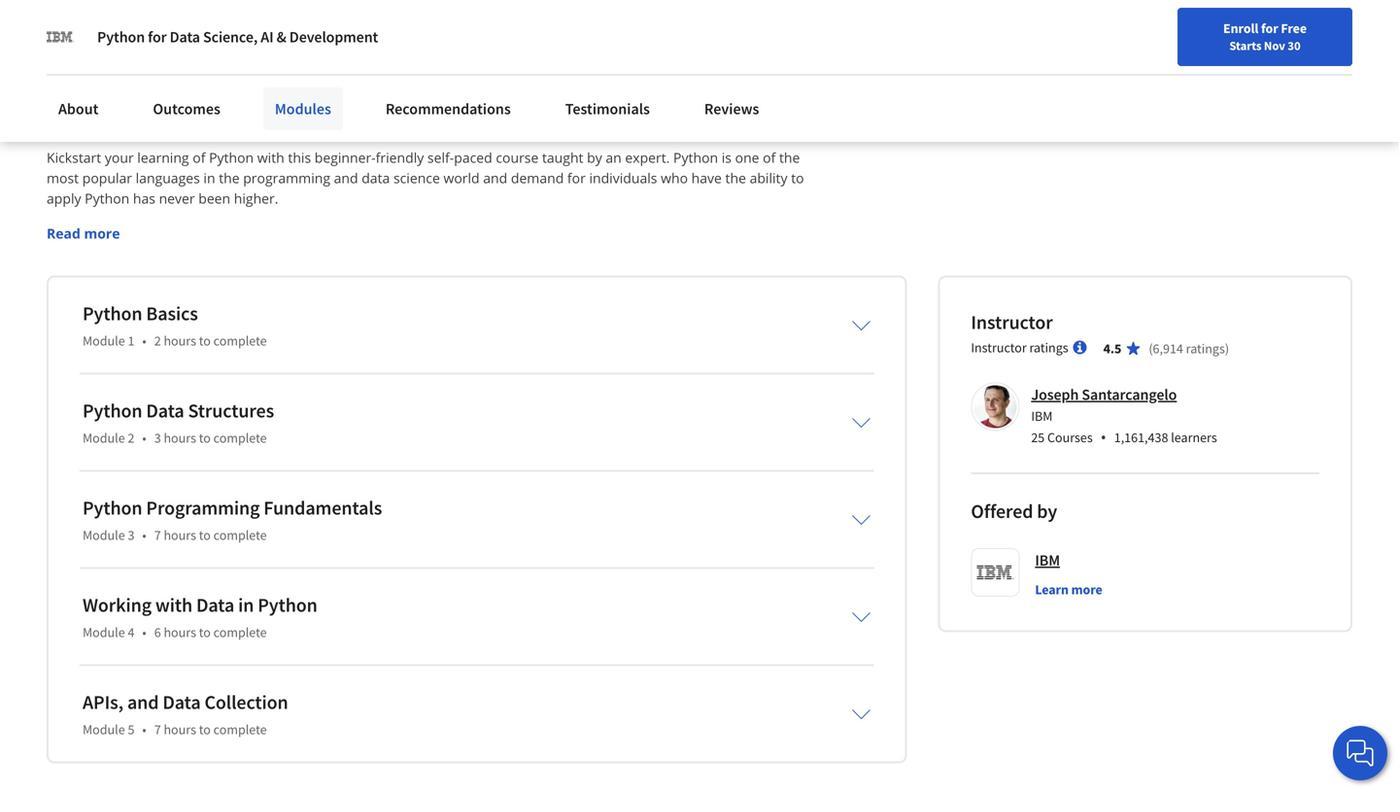 Task type: vqa. For each thing, say whether or not it's contained in the screenshot.
the 6,914
yes



Task type: describe. For each thing, give the bounding box(es) containing it.
2 horizontal spatial and
[[483, 169, 508, 187]]

find
[[897, 61, 922, 79]]

recommendations link
[[374, 87, 523, 130]]

find your new career
[[897, 61, 1019, 79]]

to inside python data structures module 2 • 3 hours to complete
[[199, 429, 211, 447]]

to inside python basics module 1 • 2 hours to complete
[[199, 332, 211, 350]]

recommendations
[[386, 99, 511, 119]]

taught
[[542, 148, 584, 167]]

for for enroll
[[1262, 19, 1279, 37]]

4.5
[[1104, 340, 1122, 357]]

free
[[1282, 19, 1308, 37]]

in inside working with data in python module 4 • 6 hours to complete
[[238, 593, 254, 618]]

0 horizontal spatial the
[[219, 169, 240, 187]]

5 inside apis, and data collection module 5 • 7 hours to complete
[[128, 721, 135, 739]]

instructor for instructor
[[972, 310, 1053, 335]]

python inside python programming fundamentals module 3 • 7 hours to complete
[[83, 496, 142, 520]]

learn more
[[1036, 581, 1103, 599]]

never
[[159, 189, 195, 208]]

this inside kickstart your learning of python with this beginner-friendly self-paced course taught by an expert. python is one of the most popular languages in the programming and data science world and demand for individuals who have the ability to apply python has never been higher.
[[288, 148, 311, 167]]

coursera image
[[23, 55, 147, 86]]

3 inside python programming fundamentals module 3 • 7 hours to complete
[[128, 527, 135, 544]]

have
[[692, 169, 722, 187]]

about
[[58, 99, 99, 119]]

starts
[[1230, 38, 1262, 53]]

career
[[981, 61, 1019, 79]]

1 horizontal spatial by
[[1038, 499, 1058, 524]]

are
[[119, 90, 157, 124]]

( 6,914 ratings )
[[1149, 340, 1230, 357]]

modules link
[[263, 87, 343, 130]]

hours inside working with data in python module 4 • 6 hours to complete
[[164, 624, 196, 641]]

in inside kickstart your learning of python with this beginner-friendly self-paced course taught by an expert. python is one of the most popular languages in the programming and data science world and demand for individuals who have the ability to apply python has never been higher.
[[204, 169, 215, 187]]

30
[[1288, 38, 1301, 53]]

collection
[[205, 690, 288, 715]]

outcomes link
[[141, 87, 232, 130]]

kickstart your learning of python with this beginner-friendly self-paced course taught by an expert. python is one of the most popular languages in the programming and data science world and demand for individuals who have the ability to apply python has never been higher.
[[47, 148, 808, 208]]

outcomes
[[153, 99, 221, 119]]

ability
[[750, 169, 788, 187]]

enroll
[[1224, 19, 1259, 37]]

complete inside python data structures module 2 • 3 hours to complete
[[214, 429, 267, 447]]

)
[[1226, 340, 1230, 357]]

python for data science, ai & development
[[97, 27, 378, 47]]

testimonials
[[566, 99, 650, 119]]

learners
[[1172, 429, 1218, 446]]

complete inside python programming fundamentals module 3 • 7 hours to complete
[[214, 527, 267, 544]]

instructor for instructor ratings
[[972, 339, 1027, 357]]

is
[[722, 148, 732, 167]]

languages
[[136, 169, 200, 187]]

2 horizontal spatial in
[[287, 90, 309, 124]]

joseph santarcangelo ibm 25 courses • 1,161,438 learners
[[1032, 385, 1218, 448]]

(
[[1149, 340, 1154, 357]]

1,161,438
[[1115, 429, 1169, 446]]

2 inside python basics module 1 • 2 hours to complete
[[154, 332, 161, 350]]

read more
[[47, 224, 120, 243]]

one
[[736, 148, 760, 167]]

working with data in python module 4 • 6 hours to complete
[[83, 593, 318, 641]]

0 vertical spatial 5
[[162, 90, 176, 124]]

data for for
[[170, 27, 200, 47]]

offered
[[972, 499, 1034, 524]]

4
[[128, 624, 135, 641]]

learn
[[1036, 581, 1069, 599]]

module inside working with data in python module 4 • 6 hours to complete
[[83, 624, 125, 641]]

modules
[[181, 90, 282, 124]]

your for find
[[925, 61, 950, 79]]

there are 5 modules in this course
[[47, 90, 440, 124]]

to inside python programming fundamentals module 3 • 7 hours to complete
[[199, 527, 211, 544]]

2 horizontal spatial the
[[780, 148, 800, 167]]

programming
[[146, 496, 260, 520]]

2 of from the left
[[763, 148, 776, 167]]

enroll for free starts nov 30
[[1224, 19, 1308, 53]]

basics
[[146, 302, 198, 326]]

courses
[[1048, 429, 1093, 446]]

programming
[[243, 169, 331, 187]]

• inside python data structures module 2 • 3 hours to complete
[[142, 429, 146, 447]]

0 horizontal spatial ratings
[[1030, 339, 1069, 357]]

apis, and data collection module 5 • 7 hours to complete
[[83, 690, 288, 739]]

python inside working with data in python module 4 • 6 hours to complete
[[258, 593, 318, 618]]

hours inside python data structures module 2 • 3 hours to complete
[[164, 429, 196, 447]]

learning
[[137, 148, 189, 167]]

fundamentals
[[264, 496, 382, 520]]

ibm image
[[47, 23, 74, 51]]

• inside python programming fundamentals module 3 • 7 hours to complete
[[142, 527, 146, 544]]

individuals
[[590, 169, 658, 187]]

read
[[47, 224, 81, 243]]

2 inside python data structures module 2 • 3 hours to complete
[[128, 429, 135, 447]]

apis,
[[83, 690, 124, 715]]

25
[[1032, 429, 1045, 446]]

&
[[277, 27, 287, 47]]

module inside python data structures module 2 • 3 hours to complete
[[83, 429, 125, 447]]

with inside kickstart your learning of python with this beginner-friendly self-paced course taught by an expert. python is one of the most popular languages in the programming and data science world and demand for individuals who have the ability to apply python has never been higher.
[[257, 148, 285, 167]]

been
[[199, 189, 231, 208]]

more for learn more
[[1072, 581, 1103, 599]]

modules
[[275, 99, 331, 119]]

english button
[[1028, 39, 1146, 102]]

python basics module 1 • 2 hours to complete
[[83, 302, 267, 350]]

6,914
[[1154, 340, 1184, 357]]

• inside working with data in python module 4 • 6 hours to complete
[[142, 624, 146, 641]]

python programming fundamentals module 3 • 7 hours to complete
[[83, 496, 382, 544]]

ai
[[261, 27, 274, 47]]

new
[[953, 61, 979, 79]]

1 of from the left
[[193, 148, 206, 167]]

python data structures module 2 • 3 hours to complete
[[83, 399, 274, 447]]

popular
[[82, 169, 132, 187]]

1 horizontal spatial this
[[315, 90, 358, 124]]

has
[[133, 189, 156, 208]]

module inside python basics module 1 • 2 hours to complete
[[83, 332, 125, 350]]

expert.
[[626, 148, 670, 167]]

working
[[83, 593, 152, 618]]



Task type: locate. For each thing, give the bounding box(es) containing it.
english
[[1063, 61, 1111, 80]]

paced
[[454, 148, 493, 167]]

to inside apis, and data collection module 5 • 7 hours to complete
[[199, 721, 211, 739]]

0 vertical spatial this
[[315, 90, 358, 124]]

more
[[84, 224, 120, 243], [1072, 581, 1103, 599]]

to down collection
[[199, 721, 211, 739]]

1 vertical spatial 5
[[128, 721, 135, 739]]

0 horizontal spatial 3
[[128, 527, 135, 544]]

chat with us image
[[1346, 738, 1377, 769]]

data
[[362, 169, 390, 187]]

in down python programming fundamentals module 3 • 7 hours to complete
[[238, 593, 254, 618]]

0 horizontal spatial more
[[84, 224, 120, 243]]

complete inside working with data in python module 4 • 6 hours to complete
[[214, 624, 267, 641]]

the down "is"
[[726, 169, 747, 187]]

• inside joseph santarcangelo ibm 25 courses • 1,161,438 learners
[[1101, 427, 1107, 448]]

None search field
[[277, 51, 598, 90]]

hours inside python programming fundamentals module 3 • 7 hours to complete
[[164, 527, 196, 544]]

most
[[47, 169, 79, 187]]

0 vertical spatial in
[[287, 90, 309, 124]]

course inside kickstart your learning of python with this beginner-friendly self-paced course taught by an expert. python is one of the most popular languages in the programming and data science world and demand for individuals who have the ability to apply python has never been higher.
[[496, 148, 539, 167]]

about link
[[47, 87, 110, 130]]

4 complete from the top
[[214, 624, 267, 641]]

3 hours from the top
[[164, 527, 196, 544]]

1 complete from the top
[[214, 332, 267, 350]]

reviews
[[705, 99, 760, 119]]

data left 'structures'
[[146, 399, 184, 423]]

3 inside python data structures module 2 • 3 hours to complete
[[154, 429, 161, 447]]

to inside working with data in python module 4 • 6 hours to complete
[[199, 624, 211, 641]]

0 horizontal spatial with
[[155, 593, 193, 618]]

testimonials link
[[554, 87, 662, 130]]

with
[[257, 148, 285, 167], [155, 593, 193, 618]]

for down taught at the top left of the page
[[568, 169, 586, 187]]

reviews link
[[693, 87, 771, 130]]

course up demand
[[496, 148, 539, 167]]

1 7 from the top
[[154, 527, 161, 544]]

instructor ratings
[[972, 339, 1069, 357]]

the up 'ability'
[[780, 148, 800, 167]]

•
[[142, 332, 146, 350], [1101, 427, 1107, 448], [142, 429, 146, 447], [142, 527, 146, 544], [142, 624, 146, 641], [142, 721, 146, 739]]

your inside kickstart your learning of python with this beginner-friendly self-paced course taught by an expert. python is one of the most popular languages in the programming and data science world and demand for individuals who have the ability to apply python has never been higher.
[[105, 148, 134, 167]]

2 hours from the top
[[164, 429, 196, 447]]

complete inside apis, and data collection module 5 • 7 hours to complete
[[214, 721, 267, 739]]

joseph santarcangelo link
[[1032, 385, 1178, 405]]

coursera career certificate image
[[986, 0, 1310, 47]]

with inside working with data in python module 4 • 6 hours to complete
[[155, 593, 193, 618]]

• inside python basics module 1 • 2 hours to complete
[[142, 332, 146, 350]]

1 vertical spatial with
[[155, 593, 193, 618]]

your
[[925, 61, 950, 79], [105, 148, 134, 167]]

5 complete from the top
[[214, 721, 267, 739]]

and down paced
[[483, 169, 508, 187]]

0 vertical spatial your
[[925, 61, 950, 79]]

of right learning
[[193, 148, 206, 167]]

ratings right the 6,914
[[1187, 340, 1226, 357]]

0 horizontal spatial by
[[587, 148, 603, 167]]

5 hours from the top
[[164, 721, 196, 739]]

1 hours from the top
[[164, 332, 196, 350]]

for up are
[[148, 27, 167, 47]]

for inside enroll for free starts nov 30
[[1262, 19, 1279, 37]]

course up friendly
[[363, 90, 440, 124]]

0 horizontal spatial 2
[[128, 429, 135, 447]]

1 vertical spatial 2
[[128, 429, 135, 447]]

0 vertical spatial instructor
[[972, 310, 1053, 335]]

2 complete from the top
[[214, 429, 267, 447]]

3
[[154, 429, 161, 447], [128, 527, 135, 544]]

joseph santarcangelo image
[[974, 386, 1017, 428]]

1 vertical spatial course
[[496, 148, 539, 167]]

ibm up learn at the right bottom of the page
[[1036, 551, 1061, 570]]

3 up 'working'
[[128, 527, 135, 544]]

friendly
[[376, 148, 424, 167]]

world
[[444, 169, 480, 187]]

module inside apis, and data collection module 5 • 7 hours to complete
[[83, 721, 125, 739]]

1 horizontal spatial for
[[568, 169, 586, 187]]

to inside kickstart your learning of python with this beginner-friendly self-paced course taught by an expert. python is one of the most popular languages in the programming and data science world and demand for individuals who have the ability to apply python has never been higher.
[[792, 169, 805, 187]]

this up beginner-
[[315, 90, 358, 124]]

data left collection
[[163, 690, 201, 715]]

3 up the programming
[[154, 429, 161, 447]]

4 module from the top
[[83, 624, 125, 641]]

1 horizontal spatial 2
[[154, 332, 161, 350]]

learn more button
[[1036, 580, 1103, 600]]

find your new career link
[[887, 58, 1028, 83]]

0 vertical spatial 2
[[154, 332, 161, 350]]

0 horizontal spatial this
[[288, 148, 311, 167]]

data inside apis, and data collection module 5 • 7 hours to complete
[[163, 690, 201, 715]]

with up 6
[[155, 593, 193, 618]]

0 horizontal spatial your
[[105, 148, 134, 167]]

1 horizontal spatial ratings
[[1187, 340, 1226, 357]]

1 horizontal spatial and
[[334, 169, 358, 187]]

1 vertical spatial instructor
[[972, 339, 1027, 357]]

instructor up instructor ratings
[[972, 310, 1053, 335]]

1 instructor from the top
[[972, 310, 1053, 335]]

joseph
[[1032, 385, 1079, 405]]

• inside apis, and data collection module 5 • 7 hours to complete
[[142, 721, 146, 739]]

of
[[193, 148, 206, 167], [763, 148, 776, 167]]

more right read
[[84, 224, 120, 243]]

this
[[315, 90, 358, 124], [288, 148, 311, 167]]

3 module from the top
[[83, 527, 125, 544]]

1 module from the top
[[83, 332, 125, 350]]

1 vertical spatial your
[[105, 148, 134, 167]]

7 inside apis, and data collection module 5 • 7 hours to complete
[[154, 721, 161, 739]]

1 horizontal spatial the
[[726, 169, 747, 187]]

your right find
[[925, 61, 950, 79]]

read more button
[[47, 223, 120, 244]]

by
[[587, 148, 603, 167], [1038, 499, 1058, 524]]

complete up 'structures'
[[214, 332, 267, 350]]

1 horizontal spatial course
[[496, 148, 539, 167]]

python inside python basics module 1 • 2 hours to complete
[[83, 302, 142, 326]]

2 horizontal spatial for
[[1262, 19, 1279, 37]]

0 vertical spatial course
[[363, 90, 440, 124]]

development
[[290, 27, 378, 47]]

your up popular
[[105, 148, 134, 167]]

ratings
[[1030, 339, 1069, 357], [1187, 340, 1226, 357]]

data inside python data structures module 2 • 3 hours to complete
[[146, 399, 184, 423]]

1 vertical spatial more
[[1072, 581, 1103, 599]]

your for kickstart
[[105, 148, 134, 167]]

1 vertical spatial this
[[288, 148, 311, 167]]

to down the programming
[[199, 527, 211, 544]]

python
[[97, 27, 145, 47], [209, 148, 254, 167], [674, 148, 719, 167], [85, 189, 130, 208], [83, 302, 142, 326], [83, 399, 142, 423], [83, 496, 142, 520], [258, 593, 318, 618]]

4 hours from the top
[[164, 624, 196, 641]]

science
[[394, 169, 440, 187]]

for inside kickstart your learning of python with this beginner-friendly self-paced course taught by an expert. python is one of the most popular languages in the programming and data science world and demand for individuals who have the ability to apply python has never been higher.
[[568, 169, 586, 187]]

self-
[[428, 148, 454, 167]]

for up the "nov"
[[1262, 19, 1279, 37]]

7 inside python programming fundamentals module 3 • 7 hours to complete
[[154, 527, 161, 544]]

0 horizontal spatial course
[[363, 90, 440, 124]]

to right 'ability'
[[792, 169, 805, 187]]

course
[[363, 90, 440, 124], [496, 148, 539, 167]]

apply
[[47, 189, 81, 208]]

6
[[154, 624, 161, 641]]

data left science,
[[170, 27, 200, 47]]

0 vertical spatial more
[[84, 224, 120, 243]]

0 vertical spatial 7
[[154, 527, 161, 544]]

and right apis,
[[127, 690, 159, 715]]

complete up collection
[[214, 624, 267, 641]]

data down python programming fundamentals module 3 • 7 hours to complete
[[196, 593, 235, 618]]

1 vertical spatial by
[[1038, 499, 1058, 524]]

hours inside python basics module 1 • 2 hours to complete
[[164, 332, 196, 350]]

by left an at the left
[[587, 148, 603, 167]]

3 complete from the top
[[214, 527, 267, 544]]

2 vertical spatial in
[[238, 593, 254, 618]]

0 vertical spatial ibm
[[1032, 408, 1053, 425]]

1
[[128, 332, 135, 350]]

0 vertical spatial with
[[257, 148, 285, 167]]

complete down collection
[[214, 721, 267, 739]]

to
[[792, 169, 805, 187], [199, 332, 211, 350], [199, 429, 211, 447], [199, 527, 211, 544], [199, 624, 211, 641], [199, 721, 211, 739]]

complete inside python basics module 1 • 2 hours to complete
[[214, 332, 267, 350]]

more right learn at the right bottom of the page
[[1072, 581, 1103, 599]]

show notifications image
[[1174, 63, 1197, 87]]

in up the been on the left top
[[204, 169, 215, 187]]

1 horizontal spatial with
[[257, 148, 285, 167]]

2 7 from the top
[[154, 721, 161, 739]]

1 vertical spatial 7
[[154, 721, 161, 739]]

1 vertical spatial 3
[[128, 527, 135, 544]]

0 vertical spatial by
[[587, 148, 603, 167]]

the up the been on the left top
[[219, 169, 240, 187]]

structures
[[188, 399, 274, 423]]

this up 'programming' at top
[[288, 148, 311, 167]]

data
[[170, 27, 200, 47], [146, 399, 184, 423], [196, 593, 235, 618], [163, 690, 201, 715]]

2 instructor from the top
[[972, 339, 1027, 357]]

who
[[661, 169, 688, 187]]

2 module from the top
[[83, 429, 125, 447]]

1 horizontal spatial your
[[925, 61, 950, 79]]

and
[[334, 169, 358, 187], [483, 169, 508, 187], [127, 690, 159, 715]]

more for read more
[[84, 224, 120, 243]]

in right modules
[[287, 90, 309, 124]]

with up 'programming' at top
[[257, 148, 285, 167]]

5
[[162, 90, 176, 124], [128, 721, 135, 739]]

to right 6
[[199, 624, 211, 641]]

data for with
[[196, 593, 235, 618]]

1 horizontal spatial 3
[[154, 429, 161, 447]]

1 horizontal spatial of
[[763, 148, 776, 167]]

there
[[47, 90, 114, 124]]

for for python
[[148, 27, 167, 47]]

and inside apis, and data collection module 5 • 7 hours to complete
[[127, 690, 159, 715]]

an
[[606, 148, 622, 167]]

0 horizontal spatial 5
[[128, 721, 135, 739]]

0 vertical spatial 3
[[154, 429, 161, 447]]

banner navigation
[[16, 0, 547, 39]]

more inside button
[[1072, 581, 1103, 599]]

to right the 1
[[199, 332, 211, 350]]

demand
[[511, 169, 564, 187]]

higher.
[[234, 189, 278, 208]]

by right offered
[[1038, 499, 1058, 524]]

instructor
[[972, 310, 1053, 335], [972, 339, 1027, 357]]

module inside python programming fundamentals module 3 • 7 hours to complete
[[83, 527, 125, 544]]

data inside working with data in python module 4 • 6 hours to complete
[[196, 593, 235, 618]]

to down 'structures'
[[199, 429, 211, 447]]

kickstart
[[47, 148, 101, 167]]

complete down the programming
[[214, 527, 267, 544]]

1 horizontal spatial in
[[238, 593, 254, 618]]

instructor up joseph santarcangelo image in the right of the page
[[972, 339, 1027, 357]]

complete down 'structures'
[[214, 429, 267, 447]]

by inside kickstart your learning of python with this beginner-friendly self-paced course taught by an expert. python is one of the most popular languages in the programming and data science world and demand for individuals who have the ability to apply python has never been higher.
[[587, 148, 603, 167]]

hours
[[164, 332, 196, 350], [164, 429, 196, 447], [164, 527, 196, 544], [164, 624, 196, 641], [164, 721, 196, 739]]

1 horizontal spatial 5
[[162, 90, 176, 124]]

ibm up 25
[[1032, 408, 1053, 425]]

1 vertical spatial in
[[204, 169, 215, 187]]

more inside button
[[84, 224, 120, 243]]

7
[[154, 527, 161, 544], [154, 721, 161, 739]]

1 vertical spatial ibm
[[1036, 551, 1061, 570]]

offered by
[[972, 499, 1058, 524]]

ratings up joseph
[[1030, 339, 1069, 357]]

in
[[287, 90, 309, 124], [204, 169, 215, 187], [238, 593, 254, 618]]

0 horizontal spatial for
[[148, 27, 167, 47]]

ibm inside joseph santarcangelo ibm 25 courses • 1,161,438 learners
[[1032, 408, 1053, 425]]

for
[[1262, 19, 1279, 37], [148, 27, 167, 47], [568, 169, 586, 187]]

0 horizontal spatial of
[[193, 148, 206, 167]]

0 horizontal spatial in
[[204, 169, 215, 187]]

santarcangelo
[[1082, 385, 1178, 405]]

ibm link
[[1036, 549, 1061, 572]]

of up 'ability'
[[763, 148, 776, 167]]

5 module from the top
[[83, 721, 125, 739]]

beginner-
[[315, 148, 376, 167]]

0 horizontal spatial and
[[127, 690, 159, 715]]

data for and
[[163, 690, 201, 715]]

1 horizontal spatial more
[[1072, 581, 1103, 599]]

2
[[154, 332, 161, 350], [128, 429, 135, 447]]

nov
[[1265, 38, 1286, 53]]

science,
[[203, 27, 258, 47]]

and down beginner-
[[334, 169, 358, 187]]

python inside python data structures module 2 • 3 hours to complete
[[83, 399, 142, 423]]

hours inside apis, and data collection module 5 • 7 hours to complete
[[164, 721, 196, 739]]



